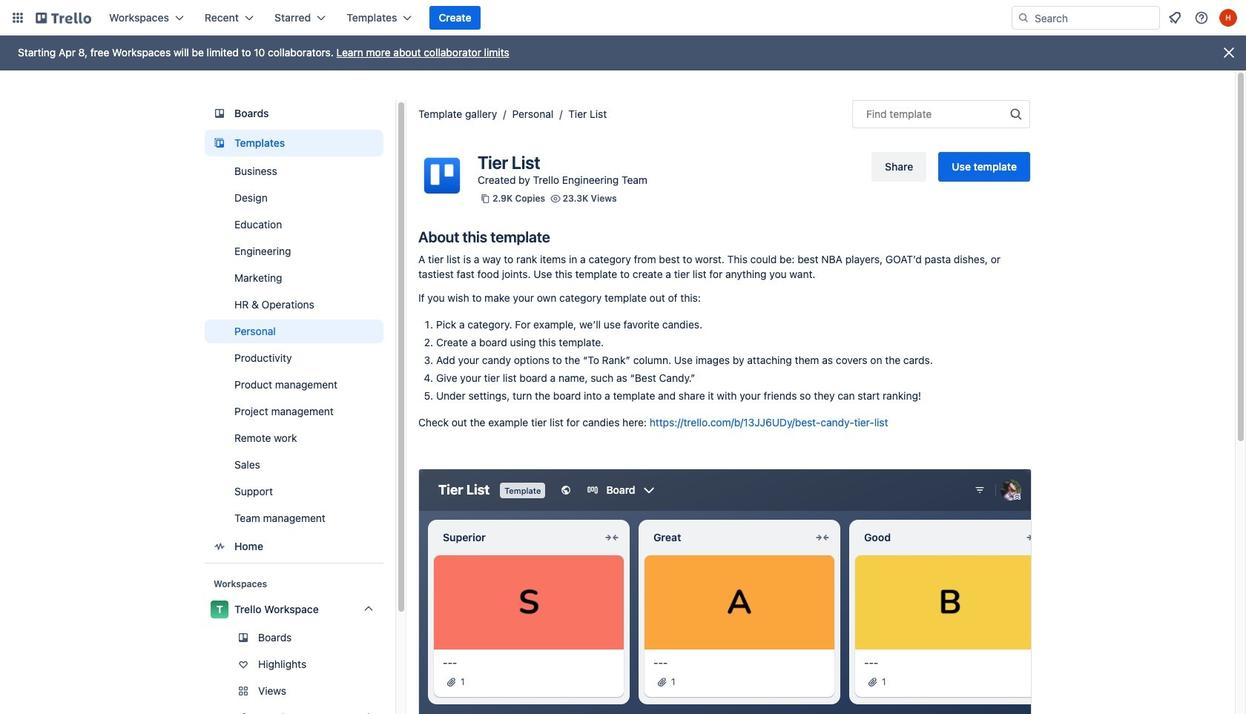 Task type: describe. For each thing, give the bounding box(es) containing it.
search image
[[1018, 12, 1030, 24]]

trello engineering team image
[[419, 152, 466, 200]]

Search field
[[1030, 7, 1160, 28]]

howard (howard38800628) image
[[1220, 9, 1238, 27]]

add image
[[360, 709, 378, 715]]

open information menu image
[[1195, 10, 1210, 25]]

board image
[[211, 105, 229, 122]]



Task type: vqa. For each thing, say whether or not it's contained in the screenshot.
top Hide
no



Task type: locate. For each thing, give the bounding box(es) containing it.
forward image
[[381, 683, 398, 700]]

0 notifications image
[[1167, 9, 1184, 27]]

home image
[[211, 538, 229, 556]]

back to home image
[[36, 6, 91, 30]]

primary element
[[0, 0, 1247, 36]]

None field
[[853, 100, 1031, 128]]

template board image
[[211, 134, 229, 152]]

forward image
[[381, 709, 398, 715]]



